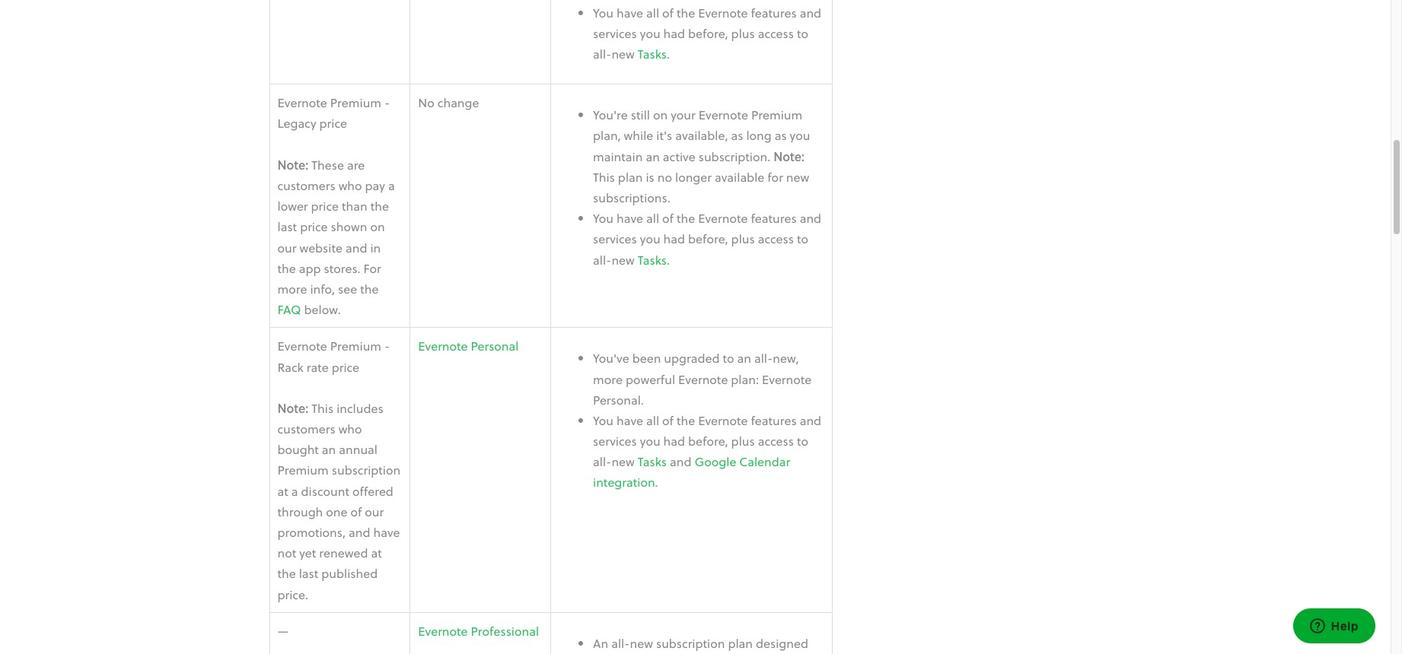 Task type: vqa. For each thing, say whether or not it's contained in the screenshot.
the bottom access
yes



Task type: locate. For each thing, give the bounding box(es) containing it.
had
[[663, 24, 685, 42], [663, 230, 685, 248], [663, 432, 685, 450]]

3 plus from the top
[[731, 432, 755, 450]]

this includes customers who bought an annual premium subscription at a discount offered through one of our promotions, and have not yet renewed at the last published price.
[[277, 400, 404, 603]]

0 vertical spatial at
[[277, 482, 288, 500]]

still
[[631, 106, 650, 124]]

last down lower
[[277, 218, 297, 236]]

new up you're
[[612, 45, 635, 62]]

yet
[[299, 544, 316, 562]]

0 horizontal spatial plan
[[618, 168, 643, 186]]

0 vertical spatial all
[[646, 4, 659, 21]]

website
[[299, 239, 343, 256]]

2 had from the top
[[663, 230, 685, 248]]

1 vertical spatial more
[[593, 370, 623, 388]]

2 vertical spatial tasks link
[[638, 453, 667, 471]]

premium up 'long'
[[751, 106, 803, 124]]

access
[[758, 24, 794, 42], [758, 230, 794, 248], [758, 432, 794, 450]]

is
[[646, 168, 655, 186]]

all- for tasks link associated with been
[[593, 453, 612, 471]]

evernote inside evernote premium - legacy price
[[277, 94, 327, 111]]

this
[[593, 168, 615, 186], [312, 400, 334, 417]]

0 vertical spatial -
[[384, 94, 390, 111]]

2 vertical spatial tasks
[[638, 453, 667, 471]]

plan
[[618, 168, 643, 186], [728, 635, 753, 652]]

our down 'offered'
[[365, 503, 384, 521]]

1 vertical spatial plan
[[728, 635, 753, 652]]

1 vertical spatial at
[[371, 544, 382, 562]]

before, for your
[[688, 230, 728, 248]]

professional
[[471, 623, 539, 640]]

subscription
[[332, 462, 401, 479], [656, 635, 725, 652]]

2 before, from the top
[[688, 230, 728, 248]]

you
[[640, 24, 660, 42], [790, 127, 810, 144], [640, 230, 660, 248], [640, 432, 660, 450]]

long
[[746, 127, 772, 144]]

note: up for
[[774, 147, 805, 165]]

note: up lower
[[277, 156, 312, 173]]

your
[[671, 106, 696, 124]]

0 horizontal spatial an
[[322, 441, 336, 458]]

you
[[593, 4, 614, 21], [593, 210, 614, 227], [593, 412, 614, 429]]

3 features from the top
[[751, 412, 797, 429]]

3 access from the top
[[758, 432, 794, 450]]

faq link
[[277, 301, 301, 319]]

tasks up integration
[[638, 453, 667, 471]]

lower
[[277, 197, 308, 215]]

a right pay
[[388, 177, 395, 194]]

2 vertical spatial all
[[646, 412, 659, 429]]

1 vertical spatial last
[[299, 565, 318, 583]]

tasks . for 1st tasks link from the top
[[638, 45, 670, 62]]

1 before, from the top
[[688, 24, 728, 42]]

1 vertical spatial a
[[291, 482, 298, 500]]

1 horizontal spatial as
[[775, 127, 787, 144]]

new right for
[[786, 168, 809, 186]]

at up through
[[277, 482, 288, 500]]

customers up lower
[[277, 177, 335, 194]]

0 vertical spatial you have all of the evernote features and services you had before, plus access to all-new
[[593, 4, 821, 62]]

2 vertical spatial before,
[[688, 432, 728, 450]]

last inside the these are customers who pay a lower price than the last price shown on our website and in the app stores. for more info, see the faq below.
[[277, 218, 297, 236]]

1 vertical spatial this
[[312, 400, 334, 417]]

3 services from the top
[[593, 432, 637, 450]]

to
[[797, 24, 808, 42], [797, 230, 808, 248], [723, 350, 734, 367], [797, 432, 808, 450]]

1 vertical spatial tasks .
[[638, 251, 670, 268]]

customers for these
[[277, 177, 335, 194]]

2 you have all of the evernote features and services you had before, plus access to all-new from the top
[[593, 210, 821, 268]]

2 tasks from the top
[[638, 251, 667, 268]]

1 customers from the top
[[277, 177, 335, 194]]

tasks link up still
[[638, 45, 667, 63]]

you inside you're still on your evernote premium plan, while it's available, as long as you maintain an active subscription.
[[790, 127, 810, 144]]

1 vertical spatial had
[[663, 230, 685, 248]]

our inside this includes customers who bought an annual premium subscription at a discount offered through one of our promotions, and have not yet renewed at the last published price.
[[365, 503, 384, 521]]

services for you've
[[593, 432, 637, 450]]

-
[[384, 94, 390, 111], [384, 337, 390, 355]]

2 vertical spatial an
[[322, 441, 336, 458]]

at
[[277, 482, 288, 500], [371, 544, 382, 562]]

2 vertical spatial plus
[[731, 432, 755, 450]]

an
[[646, 147, 660, 165], [737, 350, 751, 367], [322, 441, 336, 458]]

tasks up still
[[638, 45, 667, 62]]

0 vertical spatial this
[[593, 168, 615, 186]]

2 vertical spatial had
[[663, 432, 685, 450]]

0 vertical spatial before,
[[688, 24, 728, 42]]

this left includes
[[312, 400, 334, 417]]

1 vertical spatial tasks
[[638, 251, 667, 268]]

2 as from the left
[[775, 127, 787, 144]]

on right still
[[653, 106, 668, 124]]

1 horizontal spatial on
[[653, 106, 668, 124]]

1 vertical spatial services
[[593, 230, 637, 248]]

before,
[[688, 24, 728, 42], [688, 230, 728, 248], [688, 432, 728, 450]]

price right legacy
[[319, 115, 347, 132]]

0 horizontal spatial our
[[277, 239, 296, 256]]

on
[[653, 106, 668, 124], [370, 218, 385, 236]]

you for tasks link associated with been
[[640, 432, 660, 450]]

0 vertical spatial tasks link
[[638, 45, 667, 63]]

you've
[[593, 350, 629, 367]]

features for premium
[[751, 210, 797, 227]]

available
[[715, 168, 764, 186]]

includes
[[337, 400, 383, 417]]

1 horizontal spatial last
[[299, 565, 318, 583]]

2 - from the top
[[384, 337, 390, 355]]

2 tasks . from the top
[[638, 251, 670, 268]]

1 horizontal spatial plan
[[728, 635, 753, 652]]

a inside this includes customers who bought an annual premium subscription at a discount offered through one of our promotions, and have not yet renewed at the last published price.
[[291, 482, 298, 500]]

0 vertical spatial had
[[663, 24, 685, 42]]

as right 'long'
[[775, 127, 787, 144]]

who up the than
[[338, 177, 362, 194]]

evernote
[[698, 4, 748, 21], [277, 94, 327, 111], [699, 106, 748, 124], [698, 210, 748, 227], [277, 337, 327, 355], [418, 337, 468, 355], [678, 370, 728, 388], [762, 370, 812, 388], [698, 412, 748, 429], [418, 623, 468, 640]]

promotions,
[[277, 524, 346, 541]]

1 vertical spatial our
[[365, 503, 384, 521]]

1 horizontal spatial more
[[593, 370, 623, 388]]

tasks .
[[638, 45, 670, 62], [638, 251, 670, 268]]

than
[[342, 197, 367, 215]]

1 - from the top
[[384, 94, 390, 111]]

3 before, from the top
[[688, 432, 728, 450]]

0 vertical spatial more
[[277, 280, 307, 298]]

tasks for 1st tasks link from the top
[[638, 45, 667, 62]]

3 all from the top
[[646, 412, 659, 429]]

a up through
[[291, 482, 298, 500]]

all- down subscriptions.
[[593, 251, 612, 268]]

1 vertical spatial access
[[758, 230, 794, 248]]

1 vertical spatial on
[[370, 218, 385, 236]]

an inside you're still on your evernote premium plan, while it's available, as long as you maintain an active subscription.
[[646, 147, 660, 165]]

all- up you're
[[593, 45, 612, 62]]

0 vertical spatial our
[[277, 239, 296, 256]]

who inside this includes customers who bought an annual premium subscription at a discount offered through one of our promotions, and have not yet renewed at the last published price.
[[338, 420, 362, 438]]

calendar
[[739, 453, 790, 471]]

0 vertical spatial tasks .
[[638, 45, 670, 62]]

0 horizontal spatial last
[[277, 218, 297, 236]]

3 tasks from the top
[[638, 453, 667, 471]]

1 vertical spatial you have all of the evernote features and services you had before, plus access to all-new
[[593, 210, 821, 268]]

plus for evernote
[[731, 230, 755, 248]]

1 horizontal spatial subscription
[[656, 635, 725, 652]]

price left the than
[[311, 197, 339, 215]]

at right renewed
[[371, 544, 382, 562]]

google calendar integration
[[593, 453, 790, 491]]

all- for 1st tasks link from the top
[[593, 45, 612, 62]]

1 horizontal spatial an
[[646, 147, 660, 165]]

2 all from the top
[[646, 210, 659, 227]]

2 tasks link from the top
[[638, 251, 667, 269]]

all- for still tasks link
[[593, 251, 612, 268]]

0 vertical spatial services
[[593, 24, 637, 42]]

1 you have all of the evernote features and services you had before, plus access to all-new from the top
[[593, 4, 821, 62]]

1 services from the top
[[593, 24, 637, 42]]

our left website
[[277, 239, 296, 256]]

last down yet
[[299, 565, 318, 583]]

new
[[612, 45, 635, 62], [786, 168, 809, 186], [612, 251, 635, 268], [612, 453, 635, 471], [630, 635, 653, 652]]

tasks . up still
[[638, 45, 670, 62]]

1 horizontal spatial at
[[371, 544, 382, 562]]

2 vertical spatial access
[[758, 432, 794, 450]]

3 you from the top
[[593, 412, 614, 429]]

tasks link for still
[[638, 251, 667, 269]]

services
[[593, 24, 637, 42], [593, 230, 637, 248], [593, 432, 637, 450]]

all for been
[[646, 412, 659, 429]]

no change
[[418, 94, 479, 111]]

customers up bought
[[277, 420, 335, 438]]

premium inside this includes customers who bought an annual premium subscription at a discount offered through one of our promotions, and have not yet renewed at the last published price.
[[277, 462, 329, 479]]

tasks link down subscriptions.
[[638, 251, 667, 269]]

no
[[418, 94, 435, 111]]

access for all-
[[758, 432, 794, 450]]

1 vertical spatial -
[[384, 337, 390, 355]]

2 vertical spatial you
[[593, 412, 614, 429]]

you for you've been upgraded to an all-new, more powerful evernote plan: evernote personal.
[[593, 412, 614, 429]]

you for 1st tasks link from the top
[[640, 24, 660, 42]]

new right "an"
[[630, 635, 653, 652]]

shown
[[331, 218, 367, 236]]

you for you're still on your evernote premium plan, while it's available, as long as you maintain an active subscription.
[[593, 210, 614, 227]]

available,
[[675, 127, 728, 144]]

all
[[646, 4, 659, 21], [646, 210, 659, 227], [646, 412, 659, 429]]

on up the in
[[370, 218, 385, 236]]

have
[[617, 4, 643, 21], [617, 210, 643, 227], [617, 412, 643, 429], [373, 524, 400, 541]]

tasks . down subscriptions.
[[638, 251, 670, 268]]

all- up plan:
[[754, 350, 773, 367]]

more down you've
[[593, 370, 623, 388]]

to inside you've been upgraded to an all-new, more powerful evernote plan: evernote personal.
[[723, 350, 734, 367]]

customers for this
[[277, 420, 335, 438]]

3 you have all of the evernote features and services you had before, plus access to all-new from the top
[[593, 412, 821, 471]]

more up faq
[[277, 280, 307, 298]]

0 vertical spatial subscription
[[332, 462, 401, 479]]

0 horizontal spatial this
[[312, 400, 334, 417]]

- inside evernote premium - rack rate price
[[384, 337, 390, 355]]

1 who from the top
[[338, 177, 362, 194]]

1 vertical spatial who
[[338, 420, 362, 438]]

tasks down subscriptions.
[[638, 251, 667, 268]]

1 vertical spatial features
[[751, 210, 797, 227]]

customers
[[277, 177, 335, 194], [277, 420, 335, 438]]

on inside the these are customers who pay a lower price than the last price shown on our website and in the app stores. for more info, see the faq below.
[[370, 218, 385, 236]]

tasks link
[[638, 45, 667, 63], [638, 251, 667, 269], [638, 453, 667, 471]]

2 vertical spatial you have all of the evernote features and services you had before, plus access to all-new
[[593, 412, 821, 471]]

an up plan:
[[737, 350, 751, 367]]

1 vertical spatial you
[[593, 210, 614, 227]]

evernote professional link
[[418, 623, 539, 641]]

price inside evernote premium - legacy price
[[319, 115, 347, 132]]

price
[[319, 115, 347, 132], [311, 197, 339, 215], [300, 218, 328, 236], [332, 358, 359, 376]]

premium
[[330, 94, 381, 111], [751, 106, 803, 124], [330, 337, 381, 355], [277, 462, 329, 479]]

- for evernote premium - rack rate price
[[384, 337, 390, 355]]

you have all of the evernote features and services you had before, plus access to all-new for your
[[593, 210, 821, 268]]

renewed
[[319, 544, 368, 562]]

features for all-
[[751, 412, 797, 429]]

1 tasks . from the top
[[638, 45, 670, 62]]

0 vertical spatial an
[[646, 147, 660, 165]]

all-
[[593, 45, 612, 62], [593, 251, 612, 268], [754, 350, 773, 367], [593, 453, 612, 471], [611, 635, 630, 652]]

0 vertical spatial tasks
[[638, 45, 667, 62]]

price right "rate"
[[332, 358, 359, 376]]

have inside this includes customers who bought an annual premium subscription at a discount offered through one of our promotions, and have not yet renewed at the last published price.
[[373, 524, 400, 541]]

you're
[[593, 106, 628, 124]]

1 vertical spatial subscription
[[656, 635, 725, 652]]

this down maintain
[[593, 168, 615, 186]]

all- right "an"
[[611, 635, 630, 652]]

premium down bought
[[277, 462, 329, 479]]

evernote inside you're still on your evernote premium plan, while it's available, as long as you maintain an active subscription.
[[699, 106, 748, 124]]

0 horizontal spatial subscription
[[332, 462, 401, 479]]

0 vertical spatial on
[[653, 106, 668, 124]]

0 horizontal spatial as
[[731, 127, 743, 144]]

customers inside this includes customers who bought an annual premium subscription at a discount offered through one of our promotions, and have not yet renewed at the last published price.
[[277, 420, 335, 438]]

these are customers who pay a lower price than the last price shown on our website and in the app stores. for more info, see the faq below.
[[277, 156, 398, 318]]

1 vertical spatial plus
[[731, 230, 755, 248]]

1 tasks from the top
[[638, 45, 667, 62]]

1 as from the left
[[731, 127, 743, 144]]

0 vertical spatial features
[[751, 4, 797, 21]]

1 vertical spatial customers
[[277, 420, 335, 438]]

info,
[[310, 280, 335, 298]]

2 vertical spatial services
[[593, 432, 637, 450]]

- inside evernote premium - legacy price
[[384, 94, 390, 111]]

who inside the these are customers who pay a lower price than the last price shown on our website and in the app stores. for more info, see the faq below.
[[338, 177, 362, 194]]

1 horizontal spatial a
[[388, 177, 395, 194]]

an up is
[[646, 147, 660, 165]]

2 who from the top
[[338, 420, 362, 438]]

plan left designed
[[728, 635, 753, 652]]

of inside this includes customers who bought an annual premium subscription at a discount offered through one of our promotions, and have not yet renewed at the last published price.
[[350, 503, 362, 521]]

have for still tasks link
[[617, 210, 643, 227]]

all- up integration
[[593, 453, 612, 471]]

and inside the these are customers who pay a lower price than the last price shown on our website and in the app stores. for more info, see the faq below.
[[346, 239, 367, 256]]

1 vertical spatial all
[[646, 210, 659, 227]]

premium up are
[[330, 94, 381, 111]]

1 horizontal spatial this
[[593, 168, 615, 186]]

new,
[[773, 350, 799, 367]]

2 access from the top
[[758, 230, 794, 248]]

plan inside note: this plan is no longer available for new subscriptions.
[[618, 168, 643, 186]]

0 vertical spatial plus
[[731, 24, 755, 42]]

stores.
[[324, 259, 361, 277]]

2 services from the top
[[593, 230, 637, 248]]

0 vertical spatial customers
[[277, 177, 335, 194]]

0 vertical spatial access
[[758, 24, 794, 42]]

2 plus from the top
[[731, 230, 755, 248]]

1 horizontal spatial our
[[365, 503, 384, 521]]

0 vertical spatial a
[[388, 177, 395, 194]]

2 you from the top
[[593, 210, 614, 227]]

no
[[658, 168, 672, 186]]

tasks link up integration
[[638, 453, 667, 471]]

0 vertical spatial last
[[277, 218, 297, 236]]

1 all from the top
[[646, 4, 659, 21]]

0 vertical spatial who
[[338, 177, 362, 194]]

0 vertical spatial you
[[593, 4, 614, 21]]

annual
[[339, 441, 378, 458]]

tasks for still tasks link
[[638, 251, 667, 268]]

the inside this includes customers who bought an annual premium subscription at a discount offered through one of our promotions, and have not yet renewed at the last published price.
[[277, 565, 296, 583]]

our
[[277, 239, 296, 256], [365, 503, 384, 521]]

more
[[277, 280, 307, 298], [593, 370, 623, 388]]

3 had from the top
[[663, 432, 685, 450]]

access for premium
[[758, 230, 794, 248]]

features
[[751, 4, 797, 21], [751, 210, 797, 227], [751, 412, 797, 429]]

an left "annual"
[[322, 441, 336, 458]]

rate
[[307, 358, 329, 376]]

1 vertical spatial an
[[737, 350, 751, 367]]

a
[[388, 177, 395, 194], [291, 482, 298, 500]]

1 vertical spatial tasks link
[[638, 251, 667, 269]]

a inside the these are customers who pay a lower price than the last price shown on our website and in the app stores. for more info, see the faq below.
[[388, 177, 395, 194]]

2 features from the top
[[751, 210, 797, 227]]

as up subscription.
[[731, 127, 743, 144]]

note:
[[774, 147, 805, 165], [277, 156, 312, 173], [277, 400, 312, 417]]

the
[[677, 4, 695, 21], [370, 197, 389, 215], [677, 210, 695, 227], [277, 259, 296, 277], [360, 280, 379, 298], [677, 412, 695, 429], [277, 565, 296, 583]]

customers inside the these are customers who pay a lower price than the last price shown on our website and in the app stores. for more info, see the faq below.
[[277, 177, 335, 194]]

0 horizontal spatial a
[[291, 482, 298, 500]]

0 horizontal spatial on
[[370, 218, 385, 236]]

1 access from the top
[[758, 24, 794, 42]]

see
[[338, 280, 357, 298]]

had for on
[[663, 230, 685, 248]]

3 tasks link from the top
[[638, 453, 667, 471]]

had for upgraded
[[663, 432, 685, 450]]

premium down below.
[[330, 337, 381, 355]]

2 customers from the top
[[277, 420, 335, 438]]

0 vertical spatial plan
[[618, 168, 643, 186]]

2 horizontal spatial an
[[737, 350, 751, 367]]

these
[[312, 156, 344, 173]]

1 vertical spatial before,
[[688, 230, 728, 248]]

2 vertical spatial features
[[751, 412, 797, 429]]

.
[[667, 45, 670, 62], [667, 251, 670, 268], [655, 474, 658, 491]]

0 horizontal spatial more
[[277, 280, 307, 298]]

who up "annual"
[[338, 420, 362, 438]]

note: up bought
[[277, 400, 312, 417]]

plan left is
[[618, 168, 643, 186]]

note: inside note: this plan is no longer available for new subscriptions.
[[774, 147, 805, 165]]



Task type: describe. For each thing, give the bounding box(es) containing it.
all- inside evernote professional an all-new subscription plan designed
[[611, 635, 630, 652]]

an
[[593, 635, 608, 652]]

price up website
[[300, 218, 328, 236]]

one
[[326, 503, 347, 521]]

last inside this includes customers who bought an annual premium subscription at a discount offered through one of our promotions, and have not yet renewed at the last published price.
[[299, 565, 318, 583]]

have for tasks link associated with been
[[617, 412, 643, 429]]

note: for you're still on your evernote premium plan, while it's available, as long as you maintain an active subscription.
[[277, 156, 312, 173]]

this inside this includes customers who bought an annual premium subscription at a discount offered through one of our promotions, and have not yet renewed at the last published price.
[[312, 400, 334, 417]]

more inside the these are customers who pay a lower price than the last price shown on our website and in the app stores. for more info, see the faq below.
[[277, 280, 307, 298]]

offered
[[352, 482, 393, 500]]

google calendar integration link
[[593, 453, 790, 492]]

while
[[624, 127, 653, 144]]

an inside this includes customers who bought an annual premium subscription at a discount offered through one of our promotions, and have not yet renewed at the last published price.
[[322, 441, 336, 458]]

tasks . for still tasks link
[[638, 251, 670, 268]]

who for are
[[338, 177, 362, 194]]

subscription inside this includes customers who bought an annual premium subscription at a discount offered through one of our promotions, and have not yet renewed at the last published price.
[[332, 462, 401, 479]]

upgraded
[[664, 350, 720, 367]]

1 vertical spatial .
[[667, 251, 670, 268]]

new inside evernote professional an all-new subscription plan designed
[[630, 635, 653, 652]]

premium inside evernote premium - rack rate price
[[330, 337, 381, 355]]

pay
[[365, 177, 385, 194]]

all- inside you've been upgraded to an all-new, more powerful evernote plan: evernote personal.
[[754, 350, 773, 367]]

are
[[347, 156, 365, 173]]

price inside evernote premium - rack rate price
[[332, 358, 359, 376]]

plan:
[[731, 370, 759, 388]]

evernote premium - rack rate price
[[277, 337, 393, 376]]

it's
[[656, 127, 672, 144]]

bought
[[277, 441, 319, 458]]

change
[[438, 94, 479, 111]]

below.
[[304, 301, 341, 318]]

rack
[[277, 358, 304, 376]]

longer
[[675, 168, 712, 186]]

price.
[[277, 586, 308, 603]]

evernote inside evernote premium - rack rate price
[[277, 337, 327, 355]]

premium inside you're still on your evernote premium plan, while it's available, as long as you maintain an active subscription.
[[751, 106, 803, 124]]

1 had from the top
[[663, 24, 685, 42]]

discount
[[301, 482, 349, 500]]

you're still on your evernote premium plan, while it's available, as long as you maintain an active subscription.
[[593, 106, 810, 165]]

personal.
[[593, 391, 644, 409]]

for
[[364, 259, 381, 277]]

2 vertical spatial .
[[655, 474, 658, 491]]

0 horizontal spatial at
[[277, 482, 288, 500]]

an inside you've been upgraded to an all-new, more powerful evernote plan: evernote personal.
[[737, 350, 751, 367]]

1 features from the top
[[751, 4, 797, 21]]

you've been upgraded to an all-new, more powerful evernote plan: evernote personal.
[[593, 350, 812, 409]]

you have all of the evernote features and services you had before, plus access to all-new for to
[[593, 412, 821, 471]]

app
[[299, 259, 321, 277]]

legacy
[[277, 115, 316, 132]]

through
[[277, 503, 323, 521]]

personal
[[471, 337, 519, 355]]

plan,
[[593, 127, 621, 144]]

services for you're
[[593, 230, 637, 248]]

who for includes
[[338, 420, 362, 438]]

before, for to
[[688, 432, 728, 450]]

more inside you've been upgraded to an all-new, more powerful evernote plan: evernote personal.
[[593, 370, 623, 388]]

evernote inside evernote professional an all-new subscription plan designed
[[418, 623, 468, 640]]

tasks and
[[638, 453, 695, 471]]

premium inside evernote premium - legacy price
[[330, 94, 381, 111]]

google
[[695, 453, 736, 471]]

maintain
[[593, 147, 643, 165]]

new inside note: this plan is no longer available for new subscriptions.
[[786, 168, 809, 186]]

subscription inside evernote professional an all-new subscription plan designed
[[656, 635, 725, 652]]

1 you from the top
[[593, 4, 614, 21]]

powerful
[[626, 370, 675, 388]]

subscriptions.
[[593, 189, 670, 206]]

evernote premium - legacy price
[[277, 94, 393, 132]]

integration
[[593, 474, 655, 491]]

you for still tasks link
[[640, 230, 660, 248]]

evernote personal link
[[418, 337, 519, 356]]

on inside you're still on your evernote premium plan, while it's available, as long as you maintain an active subscription.
[[653, 106, 668, 124]]

0 vertical spatial .
[[667, 45, 670, 62]]

been
[[632, 350, 661, 367]]

this inside note: this plan is no longer available for new subscriptions.
[[593, 168, 615, 186]]

plus for an
[[731, 432, 755, 450]]

—
[[277, 623, 288, 640]]

all for still
[[646, 210, 659, 227]]

faq
[[277, 301, 301, 318]]

in
[[370, 239, 381, 256]]

not
[[277, 544, 296, 562]]

evernote professional an all-new subscription plan designed
[[418, 623, 808, 655]]

plan inside evernote professional an all-new subscription plan designed
[[728, 635, 753, 652]]

1 tasks link from the top
[[638, 45, 667, 63]]

designed
[[756, 635, 808, 652]]

tasks link for been
[[638, 453, 667, 471]]

note: this plan is no longer available for new subscriptions.
[[593, 147, 809, 206]]

and inside this includes customers who bought an annual premium subscription at a discount offered through one of our promotions, and have not yet renewed at the last published price.
[[349, 524, 370, 541]]

1 plus from the top
[[731, 24, 755, 42]]

note: for you've been upgraded to an all-new, more powerful evernote plan: evernote personal.
[[277, 400, 312, 417]]

active
[[663, 147, 696, 165]]

published
[[321, 565, 378, 583]]

for
[[767, 168, 783, 186]]

- for evernote premium - legacy price
[[384, 94, 390, 111]]

new down subscriptions.
[[612, 251, 635, 268]]

subscription.
[[699, 147, 771, 165]]

have for 1st tasks link from the top
[[617, 4, 643, 21]]

evernote personal
[[418, 337, 519, 355]]

our inside the these are customers who pay a lower price than the last price shown on our website and in the app stores. for more info, see the faq below.
[[277, 239, 296, 256]]

new up integration
[[612, 453, 635, 471]]



